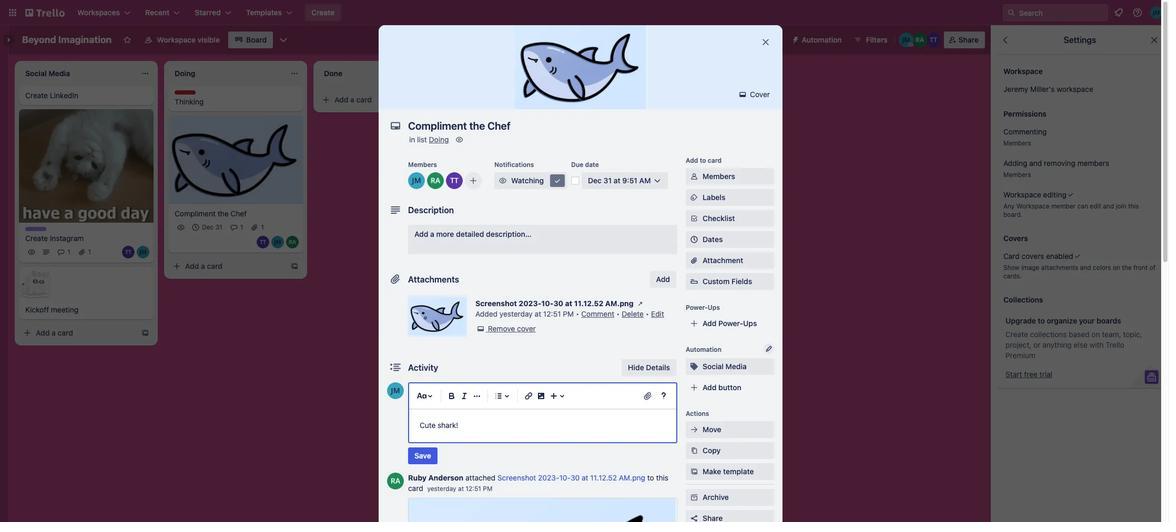Task type: vqa. For each thing, say whether or not it's contained in the screenshot.
Members link on the top
yes



Task type: locate. For each thing, give the bounding box(es) containing it.
2 vertical spatial add a card button
[[19, 325, 137, 342]]

screenshot right attached
[[497, 474, 536, 483]]

31 down compliment the chef
[[215, 223, 222, 231]]

start free trial
[[1006, 370, 1052, 379]]

show
[[1003, 264, 1020, 272]]

1 vertical spatial yesterday
[[427, 485, 456, 493]]

0 vertical spatial power-
[[740, 35, 765, 44]]

pm down attached
[[483, 485, 492, 493]]

0 horizontal spatial to
[[647, 474, 654, 483]]

2 horizontal spatial jeremy miller (jeremymiller198) image
[[899, 33, 913, 47]]

this inside to this card
[[656, 474, 669, 483]]

1 vertical spatial add a card
[[185, 262, 223, 271]]

workspace
[[1057, 85, 1093, 94]]

0 horizontal spatial pm
[[483, 485, 492, 493]]

1 vertical spatial add a card button
[[168, 258, 286, 275]]

ruby anderson (rubyanderson7) image
[[912, 33, 927, 47], [286, 236, 299, 249], [387, 473, 404, 490]]

card
[[356, 95, 372, 104], [708, 157, 722, 165], [207, 262, 223, 271], [58, 329, 73, 338], [408, 484, 423, 493]]

2 vertical spatial ups
[[743, 319, 757, 328]]

this inside any workspace member can edit and join this board.
[[1128, 202, 1139, 210]]

0 vertical spatial on
[[1113, 264, 1120, 272]]

0 horizontal spatial ruby anderson (rubyanderson7) image
[[286, 236, 299, 249]]

the left chef
[[218, 209, 229, 218]]

sm image inside "archive" link
[[689, 493, 699, 503]]

detailed
[[456, 230, 484, 239]]

checklist
[[703, 214, 735, 223]]

sm image inside make template link
[[689, 467, 699, 478]]

sm image for copy
[[689, 446, 699, 457]]

2 horizontal spatial add a card
[[334, 95, 372, 104]]

Board name text field
[[17, 32, 117, 48]]

thoughts
[[175, 90, 204, 98]]

card inside to this card
[[408, 484, 423, 493]]

dec down date
[[588, 176, 602, 185]]

1 vertical spatial 12:51
[[466, 485, 481, 493]]

list right another
[[526, 68, 537, 77]]

dec inside button
[[588, 176, 602, 185]]

jeremy miller's workspace link
[[997, 80, 1163, 99]]

12:51 down attached
[[466, 485, 481, 493]]

31
[[604, 176, 612, 185], [215, 223, 222, 231]]

Dec 31 checkbox
[[189, 221, 226, 234]]

pm
[[563, 310, 574, 319], [483, 485, 492, 493]]

0 vertical spatial yesterday
[[500, 310, 533, 319]]

workspace up the jeremy
[[1003, 67, 1043, 76]]

star or unstar board image
[[123, 36, 132, 44]]

add inside button
[[703, 383, 717, 392]]

and right adding
[[1029, 159, 1042, 168]]

0 vertical spatial pm
[[563, 310, 574, 319]]

sm image inside automation button
[[787, 32, 802, 46]]

add power-ups link
[[686, 316, 774, 332]]

1 vertical spatial automation
[[686, 346, 722, 354]]

sm image for members
[[689, 171, 699, 182]]

jeremy miller (jeremymiller198) image left ruby anderson (rubyanderson7) icon
[[408, 173, 425, 189]]

this right join
[[1128, 202, 1139, 210]]

create from template… image
[[290, 262, 299, 271], [141, 329, 149, 338]]

1 vertical spatial power-ups
[[686, 304, 720, 312]]

add power-ups
[[703, 319, 757, 328]]

0 vertical spatial the
[[218, 209, 229, 218]]

ruby anderson attached screenshot 2023-10-30 at 11.12.52 am.png
[[408, 474, 645, 483]]

terry turtle (terryturtle) image down create instagram link
[[122, 246, 135, 259]]

anderson
[[428, 474, 463, 483]]

power-ups inside button
[[740, 35, 779, 44]]

cover link
[[734, 86, 776, 103]]

or
[[1034, 341, 1041, 350]]

members down commenting
[[1003, 139, 1031, 147]]

1 horizontal spatial this
[[1128, 202, 1139, 210]]

0 vertical spatial list
[[526, 68, 537, 77]]

add a card
[[334, 95, 372, 104], [185, 262, 223, 271], [36, 329, 73, 338]]

yesterday at 12:51 pm
[[427, 485, 492, 493]]

edit link
[[651, 310, 664, 319]]

jeremy miller (jeremymiller198) image left text styles image
[[387, 383, 404, 400]]

to for card
[[700, 157, 706, 165]]

anything
[[1043, 341, 1072, 350]]

ups inside button
[[765, 35, 779, 44]]

ruby anderson (rubyanderson7) image
[[427, 173, 444, 189]]

description
[[408, 206, 454, 215]]

2 vertical spatial jeremy miller (jeremymiller198) image
[[387, 383, 404, 400]]

0 vertical spatial 30
[[554, 299, 563, 308]]

1 vertical spatial 2023-
[[538, 474, 559, 483]]

front
[[1134, 264, 1148, 272]]

to inside to this card
[[647, 474, 654, 483]]

and left join
[[1103, 202, 1114, 210]]

2 vertical spatial add a card
[[36, 329, 73, 338]]

0 horizontal spatial add a card
[[36, 329, 73, 338]]

workspace up any
[[1003, 190, 1041, 199]]

2 horizontal spatial jeremy miller (jeremymiller198) image
[[1150, 6, 1163, 19]]

members link
[[686, 168, 774, 185]]

1 vertical spatial jeremy miller (jeremymiller198) image
[[408, 173, 425, 189]]

30
[[554, 299, 563, 308], [571, 474, 580, 483]]

1 vertical spatial 30
[[571, 474, 580, 483]]

jeremy miller (jeremymiller198) image
[[899, 33, 913, 47], [408, 173, 425, 189], [387, 383, 404, 400]]

yesterday down the anderson
[[427, 485, 456, 493]]

checklist link
[[686, 210, 774, 227]]

sm image for move
[[689, 425, 699, 435]]

1 horizontal spatial on
[[1113, 264, 1120, 272]]

1 vertical spatial terry turtle (terryturtle) image
[[122, 246, 135, 259]]

share
[[959, 35, 979, 44]]

ups left automation button
[[765, 35, 779, 44]]

ups down the fields
[[743, 319, 757, 328]]

terry turtle (terryturtle) image left "add members to card" icon
[[446, 173, 463, 189]]

terry turtle (terryturtle) image left "share" button
[[926, 33, 941, 47]]

0 horizontal spatial automation
[[686, 346, 722, 354]]

1 horizontal spatial add a card
[[185, 262, 223, 271]]

description…
[[486, 230, 532, 239]]

dates button
[[686, 231, 774, 248]]

sm image for remove cover
[[475, 324, 486, 334]]

1 horizontal spatial automation
[[802, 35, 842, 44]]

workspace left visible
[[157, 35, 196, 44]]

archive link
[[686, 490, 774, 506]]

0 vertical spatial 10-
[[541, 299, 554, 308]]

attachments
[[408, 275, 459, 285]]

members inside adding and removing members members
[[1003, 171, 1031, 179]]

0 vertical spatial power-ups
[[740, 35, 779, 44]]

members down adding
[[1003, 171, 1031, 179]]

add a more detailed description… link
[[408, 225, 677, 255]]

1 horizontal spatial jeremy miller (jeremymiller198) image
[[271, 236, 284, 249]]

to
[[700, 157, 706, 165], [1038, 317, 1045, 326], [647, 474, 654, 483]]

31 left 9:51
[[604, 176, 612, 185]]

0 horizontal spatial 30
[[554, 299, 563, 308]]

12:51 down screenshot 2023-10-30 at 11.12.52 am.png
[[543, 310, 561, 319]]

terry turtle (terryturtle) image down compliment the chef link
[[257, 236, 269, 249]]

on right colors
[[1113, 264, 1120, 272]]

this
[[1128, 202, 1139, 210], [656, 474, 669, 483]]

this left make
[[656, 474, 669, 483]]

the left front
[[1122, 264, 1132, 272]]

else
[[1074, 341, 1088, 350]]

and
[[1029, 159, 1042, 168], [1103, 202, 1114, 210], [1080, 264, 1091, 272]]

1 vertical spatial power-
[[686, 304, 708, 312]]

power- inside button
[[740, 35, 765, 44]]

sm image
[[689, 171, 699, 182], [689, 192, 699, 203], [635, 299, 646, 309], [689, 362, 699, 372], [689, 446, 699, 457]]

removing
[[1044, 159, 1076, 168]]

custom
[[703, 277, 730, 286]]

1 horizontal spatial list
[[526, 68, 537, 77]]

sm image inside members link
[[689, 171, 699, 182]]

1 vertical spatial pm
[[483, 485, 492, 493]]

sm image inside copy "link"
[[689, 446, 699, 457]]

text styles image
[[415, 390, 428, 403]]

on inside upgrade to organize your boards create collections based on team, topic, project, or anything else with trello premium
[[1092, 330, 1100, 339]]

back to home image
[[25, 4, 65, 21]]

jeremy miller (jeremymiller198) image
[[1150, 6, 1163, 19], [271, 236, 284, 249], [137, 246, 149, 259]]

2 vertical spatial power-
[[718, 319, 743, 328]]

sm image inside cover link
[[738, 89, 748, 100]]

create inside upgrade to organize your boards create collections based on team, topic, project, or anything else with trello premium
[[1006, 330, 1028, 339]]

screenshot 2023-10-30 at 11.12.52 am.png
[[475, 299, 634, 308]]

social media
[[703, 362, 747, 371]]

0 vertical spatial 11.12.52
[[574, 299, 603, 308]]

0 vertical spatial and
[[1029, 159, 1042, 168]]

list inside button
[[526, 68, 537, 77]]

31 inside dec 31 checkbox
[[215, 223, 222, 231]]

automation up social
[[686, 346, 722, 354]]

kickoff meeting
[[25, 306, 79, 315]]

edit
[[651, 310, 664, 319]]

color: bold red, title: "thoughts" element
[[175, 90, 204, 98]]

1 vertical spatial list
[[417, 135, 427, 144]]

attachments
[[1041, 264, 1078, 272]]

workspace for workspace
[[1003, 67, 1043, 76]]

sm image down add to card at the right top
[[689, 171, 699, 182]]

add members to card image
[[469, 176, 478, 186]]

2 vertical spatial ruby anderson (rubyanderson7) image
[[387, 473, 404, 490]]

to inside upgrade to organize your boards create collections based on team, topic, project, or anything else with trello premium
[[1038, 317, 1045, 326]]

1 horizontal spatial add a card button
[[168, 258, 286, 275]]

yesterday
[[500, 310, 533, 319], [427, 485, 456, 493]]

at inside button
[[614, 176, 620, 185]]

cover
[[517, 324, 536, 333]]

0 vertical spatial ups
[[765, 35, 779, 44]]

and inside any workspace member can edit and join this board.
[[1103, 202, 1114, 210]]

0 vertical spatial dec
[[588, 176, 602, 185]]

0 vertical spatial add a card
[[334, 95, 372, 104]]

edit
[[1090, 202, 1101, 210]]

power-ups button
[[719, 32, 785, 48]]

sm image inside the social media button
[[689, 362, 699, 372]]

labels link
[[686, 189, 774, 206]]

31 inside dec 31 at 9:51 am button
[[604, 176, 612, 185]]

miller's
[[1030, 85, 1055, 94]]

0 horizontal spatial dec
[[202, 223, 214, 231]]

sm image left social
[[689, 362, 699, 372]]

share button
[[944, 32, 985, 48]]

add button
[[703, 383, 741, 392]]

0 vertical spatial ruby anderson (rubyanderson7) image
[[912, 33, 927, 47]]

sm image up delete
[[635, 299, 646, 309]]

and left colors
[[1080, 264, 1091, 272]]

covers
[[1003, 234, 1028, 243]]

0 horizontal spatial 10-
[[541, 299, 554, 308]]

0 notifications image
[[1112, 6, 1125, 19]]

1 down create instagram link
[[88, 248, 91, 256]]

1 horizontal spatial power-ups
[[740, 35, 779, 44]]

1 vertical spatial dec
[[202, 223, 214, 231]]

topic,
[[1123, 330, 1142, 339]]

workspace inside any workspace member can edit and join this board.
[[1016, 202, 1050, 210]]

button
[[718, 383, 741, 392]]

dec 31 at 9:51 am button
[[582, 173, 668, 189]]

2 horizontal spatial ups
[[765, 35, 779, 44]]

dec for dec 31 at 9:51 am
[[588, 176, 602, 185]]

linkedin
[[50, 91, 78, 100]]

ups up add power-ups
[[708, 304, 720, 312]]

1 horizontal spatial dec
[[588, 176, 602, 185]]

10-
[[541, 299, 554, 308], [559, 474, 571, 483]]

screenshot up added
[[475, 299, 517, 308]]

1 down compliment the chef link
[[261, 223, 264, 231]]

1 horizontal spatial 12:51
[[543, 310, 561, 319]]

2 horizontal spatial to
[[1038, 317, 1045, 326]]

make
[[703, 468, 721, 476]]

template
[[723, 468, 754, 476]]

boards
[[1097, 317, 1121, 326]]

to for organize
[[1038, 317, 1045, 326]]

create instagram link
[[25, 234, 147, 244]]

0 horizontal spatial add a card button
[[19, 325, 137, 342]]

yesterday up "remove cover"
[[500, 310, 533, 319]]

1 horizontal spatial 31
[[604, 176, 612, 185]]

list right in
[[417, 135, 427, 144]]

beyond imagination
[[22, 34, 112, 45]]

add a more detailed description…
[[414, 230, 532, 239]]

1 vertical spatial 31
[[215, 223, 222, 231]]

0 vertical spatial add a card button
[[318, 92, 435, 108]]

1 vertical spatial terry turtle (terryturtle) image
[[257, 236, 269, 249]]

filters
[[866, 35, 888, 44]]

2 vertical spatial to
[[647, 474, 654, 483]]

1 vertical spatial on
[[1092, 330, 1100, 339]]

1 vertical spatial and
[[1103, 202, 1114, 210]]

0 horizontal spatial and
[[1029, 159, 1042, 168]]

sm image left copy
[[689, 446, 699, 457]]

sm image
[[787, 32, 802, 46], [738, 89, 748, 100], [454, 135, 465, 145], [498, 176, 508, 186], [552, 176, 563, 186], [689, 214, 699, 224], [475, 324, 486, 334], [689, 425, 699, 435], [689, 467, 699, 478], [689, 493, 699, 503]]

Main content area, start typing to enter text. text field
[[420, 420, 666, 432]]

workspace inside button
[[157, 35, 196, 44]]

workspace down the "workspace editing"
[[1016, 202, 1050, 210]]

dates
[[703, 235, 723, 244]]

automation left filters button
[[802, 35, 842, 44]]

2 horizontal spatial and
[[1103, 202, 1114, 210]]

chef
[[231, 209, 247, 218]]

create button
[[305, 4, 341, 21]]

add a card for bottom create from template… image
[[36, 329, 73, 338]]

sm image inside checklist link
[[689, 214, 699, 224]]

1 vertical spatial the
[[1122, 264, 1132, 272]]

sm image inside move link
[[689, 425, 699, 435]]

open help dialog image
[[657, 390, 670, 403]]

on up the with
[[1092, 330, 1100, 339]]

0 horizontal spatial yesterday
[[427, 485, 456, 493]]

0 horizontal spatial on
[[1092, 330, 1100, 339]]

sm image inside labels link
[[689, 192, 699, 203]]

dec down compliment the chef
[[202, 223, 214, 231]]

dec inside checkbox
[[202, 223, 214, 231]]

activity
[[408, 363, 438, 373]]

1 horizontal spatial 30
[[571, 474, 580, 483]]

workspace editing
[[1003, 190, 1067, 199]]

add to card
[[686, 157, 722, 165]]

1 vertical spatial 10-
[[559, 474, 571, 483]]

board.
[[1003, 211, 1023, 219]]

sm image for labels
[[689, 192, 699, 203]]

create inside button
[[311, 8, 335, 17]]

0 vertical spatial this
[[1128, 202, 1139, 210]]

0 vertical spatial terry turtle (terryturtle) image
[[446, 173, 463, 189]]

1 horizontal spatial and
[[1080, 264, 1091, 272]]

italic ⌘i image
[[458, 390, 471, 403]]

0 horizontal spatial 12:51
[[466, 485, 481, 493]]

2 vertical spatial and
[[1080, 264, 1091, 272]]

1 horizontal spatial the
[[1122, 264, 1132, 272]]

None text field
[[403, 117, 750, 136]]

create linkedin
[[25, 91, 78, 100]]

terry turtle (terryturtle) image
[[446, 173, 463, 189], [257, 236, 269, 249]]

sm image left labels
[[689, 192, 699, 203]]

add a card button for bottom create from template… image
[[19, 325, 137, 342]]

1 horizontal spatial yesterday
[[500, 310, 533, 319]]

start free trial button
[[1006, 370, 1052, 380]]

1 vertical spatial to
[[1038, 317, 1045, 326]]

terry turtle (terryturtle) image
[[926, 33, 941, 47], [122, 246, 135, 259]]

pm down screenshot 2023-10-30 at 11.12.52 am.png
[[563, 310, 574, 319]]

1 horizontal spatial create from template… image
[[290, 262, 299, 271]]

jeremy miller (jeremymiller198) image right filters on the right top of page
[[899, 33, 913, 47]]

sm image for watching
[[498, 176, 508, 186]]

1 vertical spatial ups
[[708, 304, 720, 312]]



Task type: describe. For each thing, give the bounding box(es) containing it.
doing link
[[429, 135, 449, 144]]

upgrade to organize your boards create collections based on team, topic, project, or anything else with trello premium
[[1006, 317, 1142, 360]]

enabled
[[1046, 252, 1073, 261]]

move link
[[686, 422, 774, 439]]

cover
[[748, 90, 770, 99]]

31 for dec 31
[[215, 223, 222, 231]]

create instagram
[[25, 234, 84, 243]]

1 horizontal spatial ruby anderson (rubyanderson7) image
[[387, 473, 404, 490]]

the inside the show image attachments and colors on the front of cards.
[[1122, 264, 1132, 272]]

editor toolbar toolbar
[[413, 388, 672, 405]]

image image
[[535, 390, 547, 403]]

more
[[436, 230, 454, 239]]

hide
[[628, 363, 644, 372]]

workspace visible
[[157, 35, 220, 44]]

sm image for automation
[[787, 32, 802, 46]]

custom fields button
[[686, 277, 774, 287]]

workspace visible button
[[138, 32, 226, 48]]

add a card for top create from template… image
[[185, 262, 223, 271]]

fields
[[732, 277, 752, 286]]

workspace for workspace visible
[[157, 35, 196, 44]]

members up ruby anderson (rubyanderson7) icon
[[408, 161, 437, 169]]

1 vertical spatial screenshot
[[497, 474, 536, 483]]

1 vertical spatial ruby anderson (rubyanderson7) image
[[286, 236, 299, 249]]

0 horizontal spatial jeremy miller (jeremymiller198) image
[[387, 383, 404, 400]]

members inside the commenting members
[[1003, 139, 1031, 147]]

board
[[246, 35, 267, 44]]

visible
[[198, 35, 220, 44]]

workspace for workspace editing
[[1003, 190, 1041, 199]]

ruby
[[408, 474, 427, 483]]

0 vertical spatial screenshot
[[475, 299, 517, 308]]

am
[[639, 176, 651, 185]]

with
[[1090, 341, 1104, 350]]

dec 31
[[202, 223, 222, 231]]

dec for dec 31
[[202, 223, 214, 231]]

shark!
[[438, 421, 458, 430]]

compliment the chef link
[[175, 209, 297, 219]]

2 horizontal spatial add a card button
[[318, 92, 435, 108]]

31 for dec 31 at 9:51 am
[[604, 176, 612, 185]]

open information menu image
[[1132, 7, 1143, 18]]

1 horizontal spatial ups
[[743, 319, 757, 328]]

adding
[[1003, 159, 1027, 168]]

0 horizontal spatial jeremy miller (jeremymiller198) image
[[137, 246, 149, 259]]

1 horizontal spatial terry turtle (terryturtle) image
[[926, 33, 941, 47]]

add inside 'button'
[[656, 275, 670, 284]]

attach and insert link image
[[643, 391, 653, 402]]

0 vertical spatial jeremy miller (jeremymiller198) image
[[899, 33, 913, 47]]

bold ⌘b image
[[445, 390, 458, 403]]

trello
[[1106, 341, 1124, 350]]

board link
[[228, 32, 273, 48]]

watching button
[[494, 173, 567, 189]]

0 horizontal spatial power-ups
[[686, 304, 720, 312]]

collections
[[1030, 330, 1067, 339]]

media
[[726, 362, 747, 371]]

start
[[1006, 370, 1022, 379]]

adding and removing members members
[[1003, 159, 1109, 179]]

1 horizontal spatial jeremy miller (jeremymiller198) image
[[408, 173, 425, 189]]

add another list button
[[463, 61, 606, 84]]

create for create linkedin
[[25, 91, 48, 100]]

1 vertical spatial create from template… image
[[141, 329, 149, 338]]

in
[[409, 135, 415, 144]]

Search field
[[1016, 5, 1108, 21]]

create linkedin link
[[25, 90, 147, 101]]

social
[[703, 362, 724, 371]]

dec 31 at 9:51 am
[[588, 176, 651, 185]]

image
[[1021, 264, 1039, 272]]

card covers enabled
[[1003, 252, 1073, 261]]

link image
[[522, 390, 535, 403]]

members up labels
[[703, 172, 735, 181]]

0 vertical spatial create from template… image
[[290, 262, 299, 271]]

on inside the show image attachments and colors on the front of cards.
[[1113, 264, 1120, 272]]

date
[[585, 161, 599, 169]]

add a card button for top create from template… image
[[168, 258, 286, 275]]

actions
[[686, 410, 709, 418]]

of
[[1150, 264, 1156, 272]]

more formatting image
[[471, 390, 483, 403]]

thoughts thinking
[[175, 90, 204, 106]]

sm image for make template
[[689, 467, 699, 478]]

upgrade
[[1006, 317, 1036, 326]]

thinking link
[[175, 97, 297, 107]]

custom fields
[[703, 277, 752, 286]]

1 vertical spatial 11.12.52
[[590, 474, 617, 483]]

0 horizontal spatial terry turtle (terryturtle) image
[[257, 236, 269, 249]]

copy link
[[686, 443, 774, 460]]

add inside button
[[482, 68, 496, 77]]

delete link
[[622, 310, 644, 319]]

move
[[703, 425, 721, 434]]

remove cover
[[488, 324, 536, 333]]

covers
[[1022, 252, 1044, 261]]

based
[[1069, 330, 1090, 339]]

2 horizontal spatial ruby anderson (rubyanderson7) image
[[912, 33, 927, 47]]

hide details
[[628, 363, 670, 372]]

project,
[[1006, 341, 1032, 350]]

meeting
[[51, 306, 79, 315]]

jeremy
[[1003, 85, 1028, 94]]

make template link
[[686, 464, 774, 481]]

added
[[475, 310, 498, 319]]

instagram
[[50, 234, 84, 243]]

watching
[[511, 176, 544, 185]]

comment link
[[581, 310, 614, 319]]

commenting members
[[1003, 127, 1047, 147]]

sm image for archive
[[689, 493, 699, 503]]

imagination
[[58, 34, 112, 45]]

1 horizontal spatial terry turtle (terryturtle) image
[[446, 173, 463, 189]]

create for create instagram
[[25, 234, 48, 243]]

create for create
[[311, 8, 335, 17]]

0 vertical spatial 2023-
[[519, 299, 541, 308]]

Mark due date as complete checkbox
[[571, 177, 580, 185]]

1 horizontal spatial 10-
[[559, 474, 571, 483]]

1 down the instagram at the top
[[67, 248, 70, 256]]

and inside adding and removing members members
[[1029, 159, 1042, 168]]

attachment button
[[686, 252, 774, 269]]

save
[[414, 452, 431, 461]]

1 down chef
[[240, 223, 243, 231]]

permissions
[[1003, 109, 1047, 118]]

color: purple, title: none image
[[25, 227, 46, 232]]

0 horizontal spatial the
[[218, 209, 229, 218]]

thinking
[[175, 97, 204, 106]]

1 horizontal spatial pm
[[563, 310, 574, 319]]

editing
[[1043, 190, 1067, 199]]

cute
[[420, 421, 436, 430]]

compliment the chef
[[175, 209, 247, 218]]

and inside the show image attachments and colors on the front of cards.
[[1080, 264, 1091, 272]]

make template
[[703, 468, 754, 476]]

organize
[[1047, 317, 1077, 326]]

customize views image
[[278, 35, 289, 45]]

sm image for checklist
[[689, 214, 699, 224]]

another
[[498, 68, 525, 77]]

to this card
[[408, 474, 669, 493]]

0 vertical spatial 12:51
[[543, 310, 561, 319]]

0 horizontal spatial list
[[417, 135, 427, 144]]

lists image
[[492, 390, 505, 403]]

kickoff
[[25, 306, 49, 315]]

archive
[[703, 493, 729, 502]]

doing
[[429, 135, 449, 144]]

trial
[[1040, 370, 1052, 379]]

cute shark!
[[420, 421, 458, 430]]

0 vertical spatial am.png
[[605, 299, 634, 308]]

0 horizontal spatial terry turtle (terryturtle) image
[[122, 246, 135, 259]]

primary element
[[0, 0, 1169, 25]]

search image
[[1007, 8, 1016, 17]]

jeremy miller's workspace
[[1003, 85, 1093, 94]]

0 horizontal spatial ups
[[708, 304, 720, 312]]

in list doing
[[409, 135, 449, 144]]

automation inside automation button
[[802, 35, 842, 44]]

any workspace member can edit and join this board.
[[1003, 202, 1139, 219]]

1 vertical spatial am.png
[[619, 474, 645, 483]]



